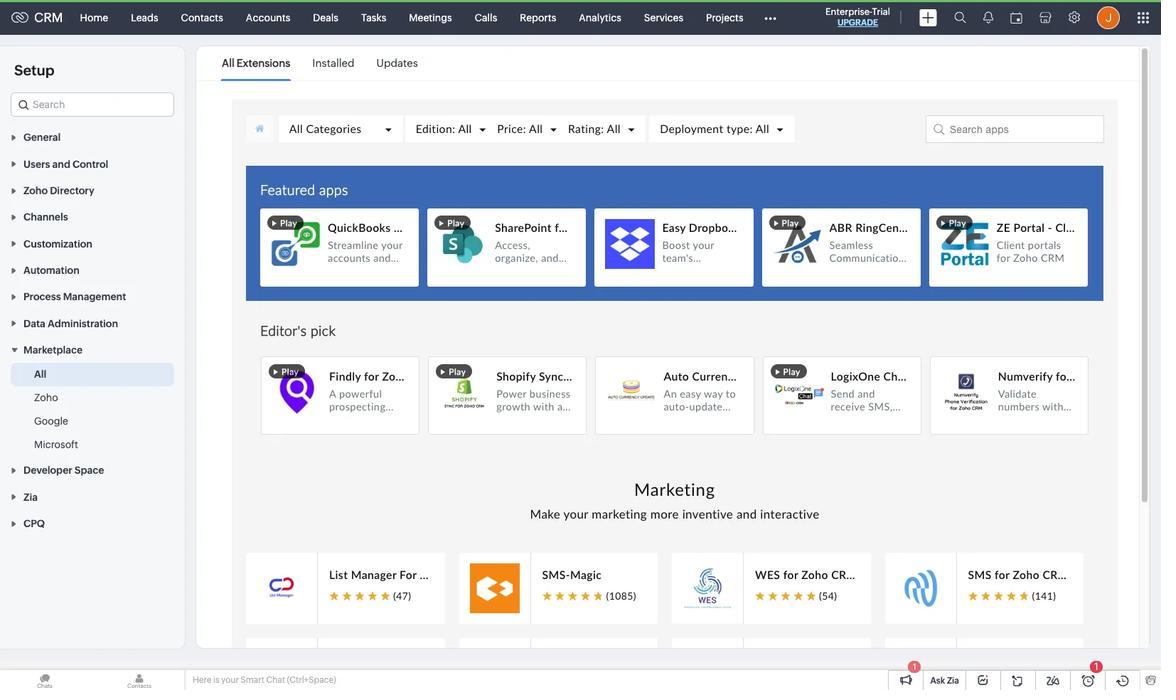 Task type: locate. For each thing, give the bounding box(es) containing it.
google
[[34, 416, 68, 427]]

channels button
[[0, 203, 185, 230]]

zia up cpq
[[23, 491, 38, 503]]

space
[[75, 465, 104, 476]]

0 vertical spatial zia
[[23, 491, 38, 503]]

1 vertical spatial all
[[34, 369, 46, 380]]

installed
[[313, 57, 355, 69]]

contacts link
[[170, 0, 235, 35]]

all
[[222, 57, 235, 69], [34, 369, 46, 380]]

zoho
[[23, 185, 48, 196], [34, 392, 58, 403]]

zoho down users
[[23, 185, 48, 196]]

zia right ask
[[948, 676, 960, 686]]

leads
[[131, 12, 158, 23]]

administration
[[48, 318, 118, 329]]

profile element
[[1089, 0, 1129, 35]]

your
[[221, 675, 239, 685]]

zoho up google
[[34, 392, 58, 403]]

zoho inside zoho directory dropdown button
[[23, 185, 48, 196]]

ask
[[931, 676, 946, 686]]

cpq
[[23, 518, 45, 529]]

trial
[[873, 6, 891, 17]]

users
[[23, 158, 50, 170]]

marketplace button
[[0, 336, 185, 363]]

0 vertical spatial zoho
[[23, 185, 48, 196]]

here
[[193, 675, 212, 685]]

zia inside dropdown button
[[23, 491, 38, 503]]

all for all
[[34, 369, 46, 380]]

calendar image
[[1011, 12, 1023, 23]]

all extensions
[[222, 57, 291, 69]]

1 horizontal spatial all
[[222, 57, 235, 69]]

tasks
[[361, 12, 387, 23]]

signals image
[[984, 11, 994, 23]]

cpq button
[[0, 510, 185, 536]]

developer space button
[[0, 457, 185, 483]]

all inside marketplace region
[[34, 369, 46, 380]]

channels
[[23, 212, 68, 223]]

google link
[[34, 414, 68, 428]]

enterprise-
[[826, 6, 873, 17]]

users and control button
[[0, 150, 185, 177]]

0 horizontal spatial zia
[[23, 491, 38, 503]]

developer space
[[23, 465, 104, 476]]

developer
[[23, 465, 72, 476]]

1 vertical spatial zoho
[[34, 392, 58, 403]]

is
[[213, 675, 220, 685]]

chats image
[[0, 670, 90, 690]]

zia
[[23, 491, 38, 503], [948, 676, 960, 686]]

0 vertical spatial all
[[222, 57, 235, 69]]

contacts image
[[95, 670, 184, 690]]

search element
[[946, 0, 975, 35]]

all left 'extensions'
[[222, 57, 235, 69]]

projects
[[706, 12, 744, 23]]

zoho directory button
[[0, 177, 185, 203]]

1
[[1095, 661, 1099, 672], [914, 662, 917, 671]]

marketplace
[[23, 344, 83, 356]]

1 vertical spatial zia
[[948, 676, 960, 686]]

zoho for zoho
[[34, 392, 58, 403]]

services link
[[633, 0, 695, 35]]

zoho inside marketplace region
[[34, 392, 58, 403]]

zoho link
[[34, 391, 58, 405]]

0 horizontal spatial all
[[34, 369, 46, 380]]

all for all extensions
[[222, 57, 235, 69]]

reports
[[520, 12, 557, 23]]

extensions
[[237, 57, 291, 69]]

installed link
[[313, 47, 355, 80]]

enterprise-trial upgrade
[[826, 6, 891, 28]]

1 horizontal spatial zia
[[948, 676, 960, 686]]

signals element
[[975, 0, 1002, 35]]

all up zoho link
[[34, 369, 46, 380]]

0 horizontal spatial 1
[[914, 662, 917, 671]]

calls link
[[464, 0, 509, 35]]

profile image
[[1098, 6, 1120, 29]]

deals
[[313, 12, 339, 23]]

None field
[[11, 92, 174, 117]]



Task type: describe. For each thing, give the bounding box(es) containing it.
updates
[[377, 57, 418, 69]]

automation button
[[0, 257, 185, 283]]

Search text field
[[11, 93, 174, 116]]

create menu image
[[920, 9, 938, 26]]

analytics link
[[568, 0, 633, 35]]

general
[[23, 132, 61, 143]]

process management
[[23, 291, 126, 303]]

data administration button
[[0, 310, 185, 336]]

marketplace region
[[0, 363, 185, 457]]

and
[[52, 158, 70, 170]]

control
[[73, 158, 108, 170]]

search image
[[955, 11, 967, 23]]

accounts
[[246, 12, 290, 23]]

crm
[[34, 10, 63, 25]]

Other Modules field
[[755, 6, 786, 29]]

leads link
[[120, 0, 170, 35]]

process management button
[[0, 283, 185, 310]]

services
[[644, 12, 684, 23]]

automation
[[23, 265, 79, 276]]

meetings link
[[398, 0, 464, 35]]

smart
[[241, 675, 265, 685]]

home
[[80, 12, 108, 23]]

reports link
[[509, 0, 568, 35]]

upgrade
[[838, 18, 879, 28]]

zoho for zoho directory
[[23, 185, 48, 196]]

microsoft
[[34, 439, 78, 450]]

tasks link
[[350, 0, 398, 35]]

data
[[23, 318, 45, 329]]

customization
[[23, 238, 92, 250]]

microsoft link
[[34, 438, 78, 452]]

setup
[[14, 62, 54, 78]]

general button
[[0, 124, 185, 150]]

analytics
[[579, 12, 622, 23]]

meetings
[[409, 12, 452, 23]]

create menu element
[[911, 0, 946, 35]]

contacts
[[181, 12, 223, 23]]

all extensions link
[[222, 47, 291, 80]]

accounts link
[[235, 0, 302, 35]]

(ctrl+space)
[[287, 675, 336, 685]]

directory
[[50, 185, 94, 196]]

projects link
[[695, 0, 755, 35]]

ask zia
[[931, 676, 960, 686]]

deals link
[[302, 0, 350, 35]]

zoho directory
[[23, 185, 94, 196]]

crm link
[[11, 10, 63, 25]]

home link
[[69, 0, 120, 35]]

zia button
[[0, 483, 185, 510]]

1 horizontal spatial 1
[[1095, 661, 1099, 672]]

users and control
[[23, 158, 108, 170]]

management
[[63, 291, 126, 303]]

calls
[[475, 12, 497, 23]]

all link
[[34, 367, 46, 381]]

chat
[[266, 675, 285, 685]]

process
[[23, 291, 61, 303]]

here is your smart chat (ctrl+space)
[[193, 675, 336, 685]]

customization button
[[0, 230, 185, 257]]

data administration
[[23, 318, 118, 329]]

updates link
[[377, 47, 418, 80]]



Task type: vqa. For each thing, say whether or not it's contained in the screenshot.
Calendar Booking
no



